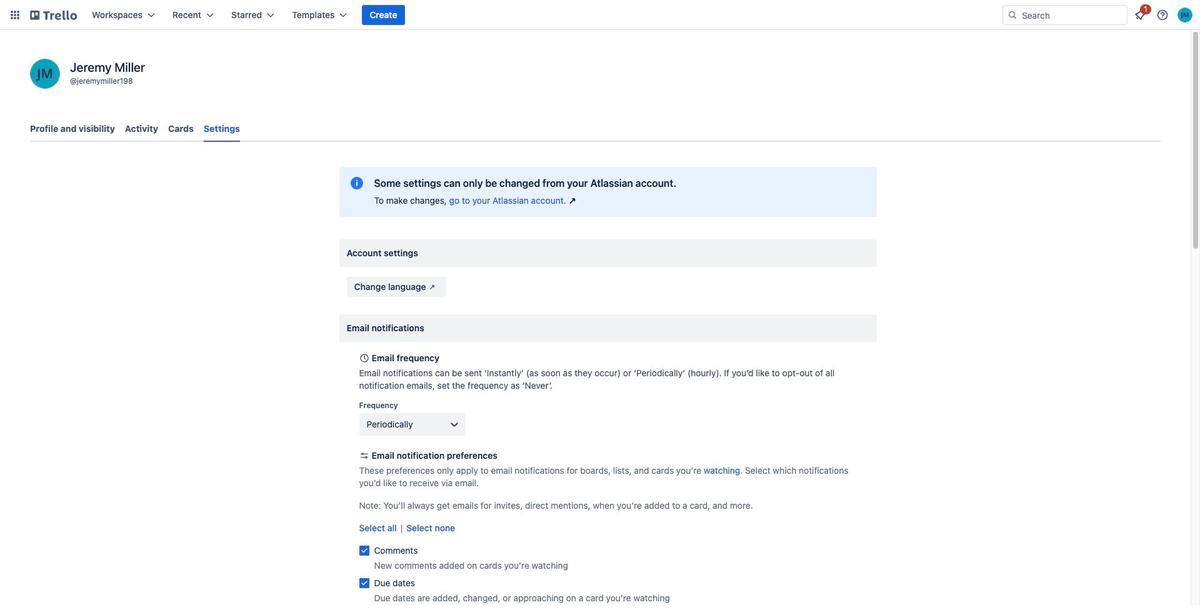 Task type: locate. For each thing, give the bounding box(es) containing it.
jeremy miller (jeremymiller198) image
[[1178, 8, 1193, 23]]

1 notification image
[[1133, 8, 1148, 23]]



Task type: vqa. For each thing, say whether or not it's contained in the screenshot.
2.9K
no



Task type: describe. For each thing, give the bounding box(es) containing it.
open information menu image
[[1157, 9, 1170, 21]]

back to home image
[[30, 5, 77, 25]]

Search field
[[1003, 5, 1128, 25]]

sm image
[[426, 281, 439, 293]]

jeremy miller (jeremymiller198) image
[[30, 59, 60, 89]]

search image
[[1008, 10, 1018, 20]]

primary element
[[0, 0, 1201, 30]]



